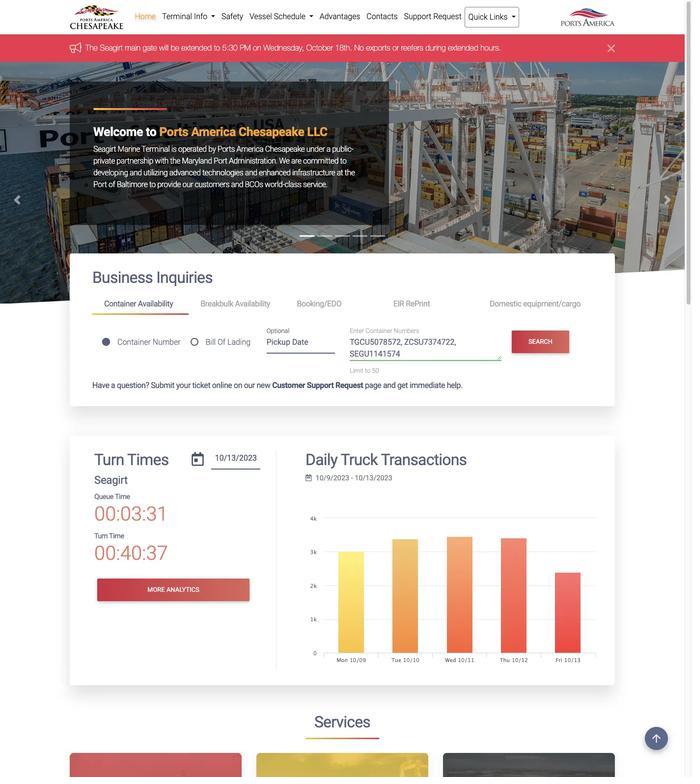 Task type: describe. For each thing, give the bounding box(es) containing it.
container availability
[[104, 299, 173, 309]]

gate
[[143, 43, 157, 52]]

submit
[[151, 381, 174, 390]]

0 horizontal spatial support
[[307, 381, 334, 390]]

marine
[[118, 144, 140, 154]]

00:40:37
[[94, 542, 168, 565]]

america inside seagirt marine terminal is operated by ports america chesapeake under a public- private partnership with the maryland port administration.                         we are committed to developing and utilizing advanced technologies and enhanced infrastructure at the port of baltimore to provide                         our customers and bcos world-class service.
[[237, 144, 263, 154]]

seagirt inside alert
[[100, 43, 123, 52]]

provide
[[157, 180, 181, 189]]

eir reprint link
[[382, 295, 478, 313]]

more analytics link
[[97, 579, 250, 601]]

calendar day image
[[192, 452, 204, 466]]

of
[[218, 337, 226, 347]]

class
[[285, 180, 301, 189]]

new
[[257, 381, 270, 390]]

times
[[127, 450, 169, 469]]

container for container number
[[117, 337, 151, 347]]

availability for breakbulk availability
[[235, 299, 270, 309]]

time for 00:40:37
[[109, 532, 124, 540]]

the seagirt main gate will be extended to 5:30 pm on wednesday, october 18th.  no exports or reefers during extended hours. link
[[85, 43, 501, 52]]

more
[[147, 586, 165, 594]]

administration.
[[229, 156, 277, 166]]

close image
[[608, 42, 615, 54]]

vessel schedule
[[250, 12, 307, 21]]

calendar week image
[[306, 475, 312, 482]]

operated
[[178, 144, 207, 154]]

reprint
[[406, 299, 430, 309]]

seagirt marine terminal is operated by ports america chesapeake under a public- private partnership with the maryland port administration.                         we are committed to developing and utilizing advanced technologies and enhanced infrastructure at the port of baltimore to provide                         our customers and bcos world-class service.
[[93, 144, 355, 189]]

vessel
[[250, 12, 272, 21]]

support request
[[404, 12, 462, 21]]

on inside alert
[[253, 43, 261, 52]]

quick links link
[[465, 7, 519, 28]]

services
[[314, 713, 370, 731]]

ports inside seagirt marine terminal is operated by ports america chesapeake under a public- private partnership with the maryland port administration.                         we are committed to developing and utilizing advanced technologies and enhanced infrastructure at the port of baltimore to provide                         our customers and bcos world-class service.
[[218, 144, 235, 154]]

developing
[[93, 168, 128, 177]]

booking/edo link
[[285, 295, 382, 313]]

question?
[[117, 381, 149, 390]]

quick links
[[468, 12, 510, 22]]

to down utilizing
[[149, 180, 156, 189]]

info
[[194, 12, 207, 21]]

to up the with
[[146, 125, 156, 139]]

contacts link
[[363, 7, 401, 27]]

llc
[[307, 125, 328, 139]]

or
[[393, 43, 399, 52]]

advantages link
[[317, 7, 363, 27]]

bill
[[206, 337, 216, 347]]

and down partnership on the top left of the page
[[130, 168, 142, 177]]

maryland
[[182, 156, 212, 166]]

ports america chesapeake image
[[0, 62, 685, 359]]

service.
[[303, 180, 327, 189]]

during
[[426, 43, 446, 52]]

business
[[92, 268, 153, 287]]

domestic equipment/cargo
[[490, 299, 581, 309]]

container availability link
[[92, 295, 189, 315]]

daily
[[306, 450, 338, 469]]

0 vertical spatial america
[[191, 125, 236, 139]]

turn for turn time 00:40:37
[[94, 532, 108, 540]]

1 vertical spatial our
[[244, 381, 255, 390]]

daily truck transactions
[[306, 450, 467, 469]]

no
[[354, 43, 364, 52]]

links
[[490, 12, 508, 22]]

turn times
[[94, 450, 169, 469]]

10/9/2023
[[316, 474, 349, 482]]

turn for turn times
[[94, 450, 124, 469]]

technologies
[[202, 168, 243, 177]]

your
[[176, 381, 191, 390]]

bcos
[[245, 180, 263, 189]]

home
[[135, 12, 156, 21]]

a inside seagirt marine terminal is operated by ports america chesapeake under a public- private partnership with the maryland port administration.                         we are committed to developing and utilizing advanced technologies and enhanced infrastructure at the port of baltimore to provide                         our customers and bcos world-class service.
[[327, 144, 331, 154]]

0 vertical spatial ports
[[159, 125, 188, 139]]

search
[[529, 338, 553, 345]]

business inquiries
[[92, 268, 213, 287]]

00:03:31
[[94, 503, 168, 526]]

have a question? submit your ticket online on our new customer support request page and get immediate help.
[[92, 381, 463, 390]]

have
[[92, 381, 109, 390]]

advanced
[[169, 168, 201, 177]]

customer support request link
[[272, 381, 363, 390]]

1 vertical spatial port
[[93, 180, 107, 189]]

queue
[[94, 493, 114, 501]]

5:30
[[222, 43, 238, 52]]

pm
[[240, 43, 251, 52]]

will
[[159, 43, 169, 52]]

queue time 00:03:31
[[94, 493, 168, 526]]

1 horizontal spatial request
[[433, 12, 462, 21]]

10/9/2023 - 10/13/2023
[[316, 474, 392, 482]]

october
[[306, 43, 333, 52]]

breakbulk
[[201, 299, 233, 309]]

immediate
[[410, 381, 445, 390]]

page
[[365, 381, 381, 390]]

domestic equipment/cargo link
[[478, 295, 592, 313]]

truck
[[341, 450, 378, 469]]



Task type: locate. For each thing, give the bounding box(es) containing it.
time right queue
[[115, 493, 130, 501]]

contacts
[[367, 12, 398, 21]]

1 vertical spatial support
[[307, 381, 334, 390]]

request inside main content
[[336, 381, 363, 390]]

america up administration.
[[237, 144, 263, 154]]

enhanced
[[259, 168, 291, 177]]

our down advanced
[[182, 180, 193, 189]]

0 vertical spatial turn
[[94, 450, 124, 469]]

inquiries
[[156, 268, 213, 287]]

on right online
[[234, 381, 242, 390]]

0 horizontal spatial america
[[191, 125, 236, 139]]

more analytics
[[147, 586, 199, 594]]

1 vertical spatial seagirt
[[93, 144, 116, 154]]

under
[[306, 144, 325, 154]]

0 horizontal spatial on
[[234, 381, 242, 390]]

0 vertical spatial time
[[115, 493, 130, 501]]

terminal info
[[162, 12, 209, 21]]

equipment/cargo
[[523, 299, 581, 309]]

availability down business inquiries
[[138, 299, 173, 309]]

the
[[170, 156, 180, 166], [345, 168, 355, 177]]

be
[[171, 43, 179, 52]]

a right under
[[327, 144, 331, 154]]

utilizing
[[144, 168, 168, 177]]

wednesday,
[[263, 43, 304, 52]]

analytics
[[166, 586, 199, 594]]

50
[[372, 367, 379, 375]]

1 horizontal spatial america
[[237, 144, 263, 154]]

Optional text field
[[267, 334, 335, 354]]

go to top image
[[645, 727, 668, 750]]

1 vertical spatial request
[[336, 381, 363, 390]]

help.
[[447, 381, 463, 390]]

at
[[337, 168, 343, 177]]

1 horizontal spatial support
[[404, 12, 431, 21]]

0 vertical spatial port
[[214, 156, 227, 166]]

chesapeake
[[239, 125, 304, 139], [265, 144, 305, 154]]

transactions
[[381, 450, 467, 469]]

0 horizontal spatial request
[[336, 381, 363, 390]]

turn time 00:40:37
[[94, 532, 168, 565]]

home link
[[132, 7, 159, 27]]

1 availability from the left
[[138, 299, 173, 309]]

time up 00:40:37
[[109, 532, 124, 540]]

extended right 'be'
[[181, 43, 212, 52]]

support right customer
[[307, 381, 334, 390]]

we
[[279, 156, 290, 166]]

america up by
[[191, 125, 236, 139]]

the right at
[[345, 168, 355, 177]]

2 turn from the top
[[94, 532, 108, 540]]

container down business on the left
[[104, 299, 136, 309]]

a right have
[[111, 381, 115, 390]]

limit to 50
[[350, 367, 379, 375]]

eir
[[393, 299, 404, 309]]

seagirt for seagirt
[[94, 474, 128, 486]]

container
[[104, 299, 136, 309], [366, 327, 392, 335], [117, 337, 151, 347]]

seagirt for seagirt marine terminal is operated by ports america chesapeake under a public- private partnership with the maryland port administration.                         we are committed to developing and utilizing advanced technologies and enhanced infrastructure at the port of baltimore to provide                         our customers and bcos world-class service.
[[93, 144, 116, 154]]

port left of
[[93, 180, 107, 189]]

ports right by
[[218, 144, 235, 154]]

0 horizontal spatial extended
[[181, 43, 212, 52]]

bill of lading
[[206, 337, 251, 347]]

container left number
[[117, 337, 151, 347]]

domestic
[[490, 299, 522, 309]]

ports up is
[[159, 125, 188, 139]]

container right enter
[[366, 327, 392, 335]]

2 vertical spatial seagirt
[[94, 474, 128, 486]]

is
[[171, 144, 177, 154]]

1 horizontal spatial on
[[253, 43, 261, 52]]

None text field
[[211, 450, 261, 470]]

the down is
[[170, 156, 180, 166]]

0 vertical spatial seagirt
[[100, 43, 123, 52]]

safety link
[[218, 7, 246, 27]]

1 vertical spatial a
[[111, 381, 115, 390]]

vessel schedule link
[[246, 7, 317, 27]]

seagirt right the
[[100, 43, 123, 52]]

1 horizontal spatial ports
[[218, 144, 235, 154]]

1 vertical spatial terminal
[[142, 144, 170, 154]]

2 availability from the left
[[235, 299, 270, 309]]

2 vertical spatial container
[[117, 337, 151, 347]]

reefers
[[401, 43, 423, 52]]

main content containing 00:03:31
[[62, 254, 622, 777]]

the seagirt main gate will be extended to 5:30 pm on wednesday, october 18th.  no exports or reefers during extended hours. alert
[[0, 35, 685, 62]]

terminal inside seagirt marine terminal is operated by ports america chesapeake under a public- private partnership with the maryland port administration.                         we are committed to developing and utilizing advanced technologies and enhanced infrastructure at the port of baltimore to provide                         our customers and bcos world-class service.
[[142, 144, 170, 154]]

terminal
[[162, 12, 192, 21], [142, 144, 170, 154]]

port up technologies
[[214, 156, 227, 166]]

advantages
[[320, 12, 360, 21]]

support up reefers
[[404, 12, 431, 21]]

0 horizontal spatial ports
[[159, 125, 188, 139]]

1 extended from the left
[[181, 43, 212, 52]]

1 vertical spatial time
[[109, 532, 124, 540]]

baltimore
[[117, 180, 148, 189]]

0 horizontal spatial port
[[93, 180, 107, 189]]

1 horizontal spatial a
[[327, 144, 331, 154]]

chesapeake inside seagirt marine terminal is operated by ports america chesapeake under a public- private partnership with the maryland port administration.                         we are committed to developing and utilizing advanced technologies and enhanced infrastructure at the port of baltimore to provide                         our customers and bcos world-class service.
[[265, 144, 305, 154]]

welcome to ports america chesapeake llc
[[93, 125, 328, 139]]

by
[[208, 144, 216, 154]]

seagirt
[[100, 43, 123, 52], [93, 144, 116, 154], [94, 474, 128, 486]]

0 horizontal spatial our
[[182, 180, 193, 189]]

seagirt up queue
[[94, 474, 128, 486]]

main content
[[62, 254, 622, 777]]

numbers
[[394, 327, 419, 335]]

hours.
[[481, 43, 501, 52]]

0 vertical spatial container
[[104, 299, 136, 309]]

lading
[[227, 337, 251, 347]]

and left bcos
[[231, 180, 243, 189]]

america
[[191, 125, 236, 139], [237, 144, 263, 154]]

1 horizontal spatial the
[[345, 168, 355, 177]]

are
[[291, 156, 301, 166]]

to down public-
[[340, 156, 347, 166]]

1 horizontal spatial port
[[214, 156, 227, 166]]

our inside seagirt marine terminal is operated by ports america chesapeake under a public- private partnership with the maryland port administration.                         we are committed to developing and utilizing advanced technologies and enhanced infrastructure at the port of baltimore to provide                         our customers and bcos world-class service.
[[182, 180, 193, 189]]

container number
[[117, 337, 181, 347]]

and down administration.
[[245, 168, 257, 177]]

0 vertical spatial a
[[327, 144, 331, 154]]

time for 00:03:31
[[115, 493, 130, 501]]

0 horizontal spatial the
[[170, 156, 180, 166]]

customer
[[272, 381, 305, 390]]

1 vertical spatial turn
[[94, 532, 108, 540]]

support inside support request link
[[404, 12, 431, 21]]

of
[[109, 180, 115, 189]]

bullhorn image
[[70, 42, 85, 53]]

availability
[[138, 299, 173, 309], [235, 299, 270, 309]]

number
[[153, 337, 181, 347]]

turn up 00:40:37
[[94, 532, 108, 540]]

10/13/2023
[[355, 474, 392, 482]]

1 vertical spatial ports
[[218, 144, 235, 154]]

time inside turn time 00:40:37
[[109, 532, 124, 540]]

and left 'get'
[[383, 381, 396, 390]]

request
[[433, 12, 462, 21], [336, 381, 363, 390]]

support request link
[[401, 7, 465, 27]]

breakbulk availability link
[[189, 295, 285, 313]]

extended right during
[[448, 43, 478, 52]]

0 vertical spatial request
[[433, 12, 462, 21]]

1 vertical spatial on
[[234, 381, 242, 390]]

our left new
[[244, 381, 255, 390]]

to left 50
[[365, 367, 371, 375]]

get
[[397, 381, 408, 390]]

Enter Container Numbers text field
[[350, 337, 501, 361]]

container for container availability
[[104, 299, 136, 309]]

seagirt up private
[[93, 144, 116, 154]]

0 vertical spatial our
[[182, 180, 193, 189]]

seagirt inside seagirt marine terminal is operated by ports america chesapeake under a public- private partnership with the maryland port administration.                         we are committed to developing and utilizing advanced technologies and enhanced infrastructure at the port of baltimore to provide                         our customers and bcos world-class service.
[[93, 144, 116, 154]]

0 vertical spatial the
[[170, 156, 180, 166]]

1 horizontal spatial availability
[[235, 299, 270, 309]]

1 horizontal spatial extended
[[448, 43, 478, 52]]

availability right the breakbulk
[[235, 299, 270, 309]]

0 vertical spatial chesapeake
[[239, 125, 304, 139]]

turn up queue
[[94, 450, 124, 469]]

booking/edo
[[297, 299, 342, 309]]

to left 5:30
[[214, 43, 220, 52]]

1 horizontal spatial our
[[244, 381, 255, 390]]

turn inside turn time 00:40:37
[[94, 532, 108, 540]]

and
[[130, 168, 142, 177], [245, 168, 257, 177], [231, 180, 243, 189], [383, 381, 396, 390]]

to inside the seagirt main gate will be extended to 5:30 pm on wednesday, october 18th.  no exports or reefers during extended hours. alert
[[214, 43, 220, 52]]

ports
[[159, 125, 188, 139], [218, 144, 235, 154]]

partnership
[[117, 156, 153, 166]]

terminal info link
[[159, 7, 218, 27]]

search button
[[512, 330, 570, 353]]

request left quick
[[433, 12, 462, 21]]

committed
[[303, 156, 338, 166]]

1 vertical spatial chesapeake
[[265, 144, 305, 154]]

customers
[[195, 180, 229, 189]]

terminal left info
[[162, 12, 192, 21]]

on right the pm
[[253, 43, 261, 52]]

support
[[404, 12, 431, 21], [307, 381, 334, 390]]

none text field inside main content
[[211, 450, 261, 470]]

the
[[85, 43, 98, 52]]

1 vertical spatial america
[[237, 144, 263, 154]]

1 turn from the top
[[94, 450, 124, 469]]

terminal up the with
[[142, 144, 170, 154]]

availability for container availability
[[138, 299, 173, 309]]

1 vertical spatial the
[[345, 168, 355, 177]]

0 horizontal spatial a
[[111, 381, 115, 390]]

1 vertical spatial container
[[366, 327, 392, 335]]

request down limit
[[336, 381, 363, 390]]

2 extended from the left
[[448, 43, 478, 52]]

0 vertical spatial on
[[253, 43, 261, 52]]

main
[[125, 43, 141, 52]]

world-
[[265, 180, 285, 189]]

the seagirt main gate will be extended to 5:30 pm on wednesday, october 18th.  no exports or reefers during extended hours.
[[85, 43, 501, 52]]

0 vertical spatial terminal
[[162, 12, 192, 21]]

time inside 'queue time 00:03:31'
[[115, 493, 130, 501]]

0 vertical spatial support
[[404, 12, 431, 21]]

0 horizontal spatial availability
[[138, 299, 173, 309]]

enter
[[350, 327, 364, 335]]

quick
[[468, 12, 488, 22]]



Task type: vqa. For each thing, say whether or not it's contained in the screenshot.
during
yes



